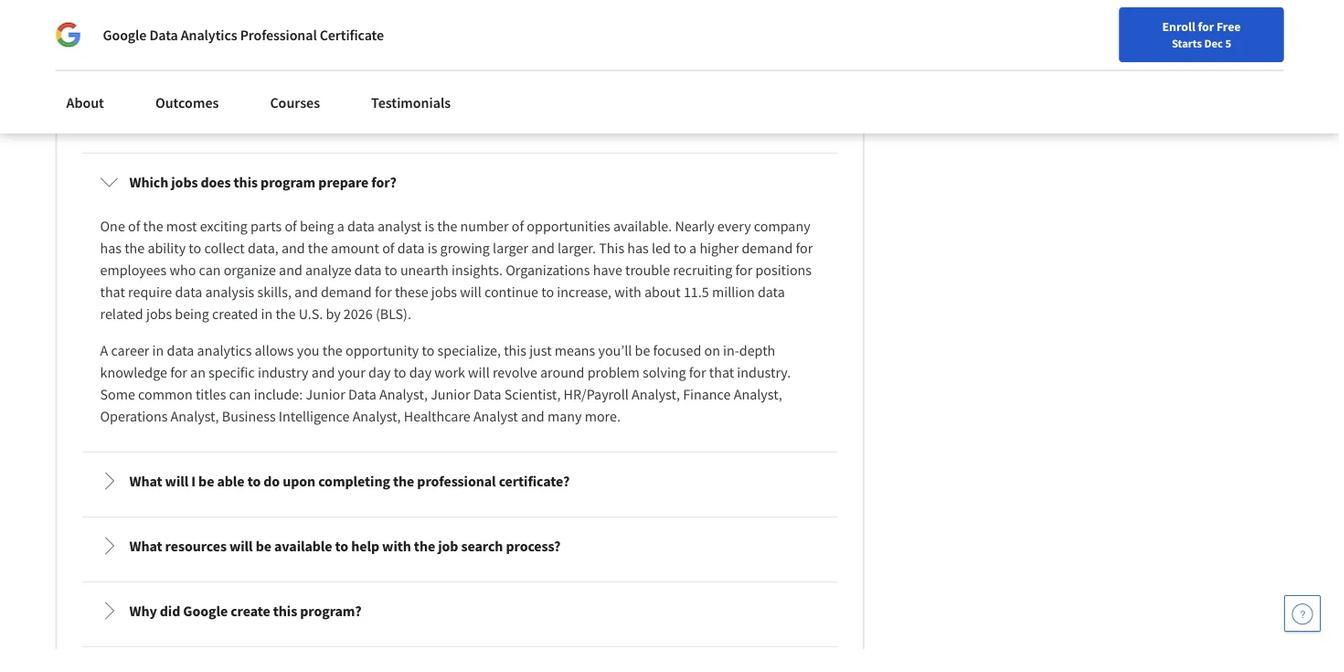 Task type: locate. For each thing, give the bounding box(es) containing it.
1 vertical spatial you
[[297, 341, 320, 360]]

problem
[[588, 363, 640, 382]]

list item down why did google create this program? dropdown button
[[83, 648, 837, 650]]

you inside a career in data analytics allows you the opportunity to specialize, this just means you'll be focused on in-depth knowledge for an specific industry and your day to day work will revolve around problem solving for that industry. some common titles can include: junior data analyst, junior data scientist, hr/payroll analyst, finance analyst, operations analyst, business intelligence analyst, healthcare analyst and many more.
[[297, 341, 320, 360]]

1 horizontal spatial in
[[261, 305, 273, 323]]

0 horizontal spatial python
[[308, 108, 352, 127]]

knowledge
[[100, 363, 167, 382]]

a inside this program teaches the open-source programming language, r. r is a great starting point for foundational data analysis, and offers helpful packages for beginners to apply to their projects. we do not cover python in the curriculum but encourage learners to explore python after completion if they'd like to continue their learning journey.
[[525, 64, 532, 83]]

their down not
[[608, 108, 636, 127]]

jobs down "require" on the left top
[[146, 305, 172, 323]]

and up the "skills,"
[[279, 261, 302, 279]]

analytics
[[181, 26, 237, 44]]

will
[[460, 283, 482, 301], [468, 363, 490, 382], [165, 472, 189, 490], [229, 537, 253, 555]]

in right "career"
[[152, 341, 164, 360]]

0 vertical spatial google
[[103, 26, 147, 44]]

this right does
[[234, 173, 258, 191]]

million
[[712, 283, 755, 301]]

will down insights.
[[460, 283, 482, 301]]

is right analyst
[[425, 217, 434, 235]]

a
[[100, 341, 108, 360]]

for
[[1198, 18, 1214, 35], [655, 64, 672, 83], [326, 86, 343, 105], [796, 239, 813, 257], [735, 261, 753, 279], [375, 283, 392, 301], [170, 363, 187, 382], [689, 363, 706, 382]]

that
[[100, 283, 125, 301], [709, 363, 734, 382]]

the up growing
[[437, 217, 457, 235]]

1 horizontal spatial python
[[666, 86, 710, 105]]

0 horizontal spatial their
[[477, 86, 506, 105]]

2 day from the left
[[409, 363, 432, 382]]

1 vertical spatial program
[[261, 173, 316, 191]]

that inside a career in data analytics allows you the opportunity to specialize, this just means you'll be focused on in-depth knowledge for an specific industry and your day to day work will revolve around problem solving for that industry. some common titles can include: junior data analyst, junior data scientist, hr/payroll analyst, finance analyst, operations analyst, business intelligence analyst, healthcare analyst and many more.
[[709, 363, 734, 382]]

1 vertical spatial is
[[425, 217, 434, 235]]

professional
[[240, 26, 317, 44]]

packages
[[266, 86, 323, 105]]

0 vertical spatial continue
[[551, 108, 605, 127]]

0 vertical spatial that
[[100, 283, 125, 301]]

1 horizontal spatial being
[[300, 217, 334, 235]]

do inside this program teaches the open-source programming language, r. r is a great starting point for foundational data analysis, and offers helpful packages for beginners to apply to their projects. we do not cover python in the curriculum but encourage learners to explore python after completion if they'd like to continue their learning journey.
[[587, 86, 603, 105]]

analytics
[[197, 341, 252, 360]]

will inside a career in data analytics allows you the opportunity to specialize, this just means you'll be focused on in-depth knowledge for an specific industry and your day to day work will revolve around problem solving for that industry. some common titles can include: junior data analyst, junior data scientist, hr/payroll analyst, finance analyst, operations analyst, business intelligence analyst, healthcare analyst and many more.
[[468, 363, 490, 382]]

python
[[666, 86, 710, 105], [308, 108, 352, 127]]

the inside a career in data analytics allows you the opportunity to specialize, this just means you'll be focused on in-depth knowledge for an specific industry and your day to day work will revolve around problem solving for that industry. some common titles can include: junior data analyst, junior data scientist, hr/payroll analyst, finance analyst, operations analyst, business intelligence analyst, healthcare analyst and many more.
[[322, 341, 343, 360]]

amount
[[331, 239, 379, 257]]

1 horizontal spatial day
[[409, 363, 432, 382]]

to up if
[[462, 86, 475, 105]]

python up learning
[[666, 86, 710, 105]]

teaches
[[184, 64, 231, 83]]

program
[[129, 64, 181, 83], [261, 173, 316, 191]]

1 horizontal spatial that
[[709, 363, 734, 382]]

continue inside one of the most exciting parts of being a data analyst is the number of opportunities available. nearly every company has the ability to collect data, and the amount of data is growing larger and larger. this has led to a higher demand for employees who can organize and analyze data to unearth insights. organizations have trouble recruiting for positions that require data analysis skills, and demand for these jobs will continue to increase, with about 11.5 million data related jobs being created in the u.s. by 2026 (bls).
[[484, 283, 539, 301]]

data inside this program teaches the open-source programming language, r. r is a great starting point for foundational data analysis, and offers helpful packages for beginners to apply to their projects. we do not cover python in the curriculum but encourage learners to explore python after completion if they'd like to continue their learning journey.
[[757, 64, 784, 83]]

0 horizontal spatial can
[[199, 261, 221, 279]]

of right "parts"
[[285, 217, 297, 235]]

outcomes link
[[144, 82, 230, 123]]

1 horizontal spatial google
[[183, 602, 228, 620]]

and down scientist,
[[521, 407, 545, 426]]

data down amount
[[355, 261, 382, 279]]

in inside one of the most exciting parts of being a data analyst is the number of opportunities available. nearly every company has the ability to collect data, and the amount of data is growing larger and larger. this has led to a higher demand for employees who can organize and analyze data to unearth insights. organizations have trouble recruiting for positions that require data analysis skills, and demand for these jobs will continue to increase, with about 11.5 million data related jobs being created in the u.s. by 2026 (bls).
[[261, 305, 273, 323]]

not
[[606, 86, 626, 105]]

for up the positions
[[796, 239, 813, 257]]

to right led
[[674, 239, 687, 257]]

0 vertical spatial a
[[525, 64, 532, 83]]

open-
[[257, 64, 293, 83]]

a left great
[[525, 64, 532, 83]]

a
[[525, 64, 532, 83], [337, 217, 344, 235], [689, 239, 697, 257]]

has down one
[[100, 239, 122, 257]]

what inside what resources will be available to help with the job search process? dropdown button
[[129, 537, 162, 555]]

0 horizontal spatial day
[[368, 363, 391, 382]]

1 horizontal spatial data
[[348, 385, 376, 404]]

0 vertical spatial r
[[259, 21, 268, 39]]

data up analyst
[[473, 385, 501, 404]]

0 vertical spatial with
[[615, 283, 642, 301]]

job
[[438, 537, 458, 555]]

that inside one of the most exciting parts of being a data analyst is the number of opportunities available. nearly every company has the ability to collect data, and the amount of data is growing larger and larger. this has led to a higher demand for employees who can organize and analyze data to unearth insights. organizations have trouble recruiting for positions that require data analysis skills, and demand for these jobs will continue to increase, with about 11.5 million data related jobs being created in the u.s. by 2026 (bls).
[[100, 283, 125, 301]]

0 vertical spatial you
[[156, 21, 180, 39]]

1 vertical spatial in
[[261, 305, 273, 323]]

0 vertical spatial do
[[587, 86, 603, 105]]

1 vertical spatial list item
[[83, 648, 837, 650]]

why
[[129, 602, 157, 620]]

of right one
[[128, 217, 140, 235]]

analyst, up healthcare
[[379, 385, 428, 404]]

0 horizontal spatial has
[[100, 239, 122, 257]]

to down the organizations
[[541, 283, 554, 301]]

growing
[[440, 239, 490, 257]]

0 vertical spatial python
[[666, 86, 710, 105]]

0 vertical spatial this
[[234, 173, 258, 191]]

0 vertical spatial is
[[512, 64, 522, 83]]

1 vertical spatial python
[[308, 108, 352, 127]]

finance
[[683, 385, 731, 404]]

data inside a career in data analytics allows you the opportunity to specialize, this just means you'll be focused on in-depth knowledge for an specific industry and your day to day work will revolve around problem solving for that industry. some common titles can include: junior data analyst, junior data scientist, hr/payroll analyst, finance analyst, operations analyst, business intelligence analyst, healthcare analyst and many more.
[[167, 341, 194, 360]]

testimonials link
[[360, 82, 462, 123]]

continue down insights.
[[484, 283, 539, 301]]

program up "parts"
[[261, 173, 316, 191]]

1 horizontal spatial with
[[615, 283, 642, 301]]

and
[[156, 86, 179, 105], [282, 239, 305, 257], [531, 239, 555, 257], [279, 261, 302, 279], [294, 283, 318, 301], [311, 363, 335, 382], [521, 407, 545, 426]]

0 horizontal spatial this
[[100, 64, 126, 83]]

2 horizontal spatial this
[[504, 341, 527, 360]]

0 horizontal spatial this
[[234, 173, 258, 191]]

to down opportunity
[[394, 363, 406, 382]]

1 vertical spatial google
[[183, 602, 228, 620]]

foundational
[[675, 64, 754, 83]]

1 horizontal spatial this
[[273, 602, 297, 620]]

but
[[100, 108, 121, 127]]

this up have
[[599, 239, 625, 257]]

for inside enroll for free starts dec 5
[[1198, 18, 1214, 35]]

will left the i
[[165, 472, 189, 490]]

being up amount
[[300, 217, 334, 235]]

1 horizontal spatial can
[[229, 385, 251, 404]]

to up who
[[189, 239, 201, 257]]

data down the positions
[[758, 283, 785, 301]]

for up the dec
[[1198, 18, 1214, 35]]

common
[[138, 385, 193, 404]]

great
[[535, 64, 567, 83]]

and up the organizations
[[531, 239, 555, 257]]

data down your
[[348, 385, 376, 404]]

1 vertical spatial demand
[[321, 283, 372, 301]]

available.
[[613, 217, 672, 235]]

2 has from the left
[[627, 239, 649, 257]]

their down r.
[[477, 86, 506, 105]]

journey.
[[692, 108, 742, 127]]

is up unearth
[[428, 239, 437, 257]]

in up journey.
[[712, 86, 724, 105]]

unearth
[[400, 261, 449, 279]]

5
[[1225, 36, 1232, 50]]

jobs left does
[[171, 173, 198, 191]]

do right we
[[587, 86, 603, 105]]

0 vertical spatial in
[[712, 86, 724, 105]]

be left teaching
[[183, 21, 198, 39]]

specialize,
[[438, 341, 501, 360]]

nearly
[[675, 217, 715, 235]]

what will i be able to do upon completing the professional certificate?
[[129, 472, 570, 490]]

1 vertical spatial their
[[608, 108, 636, 127]]

0 vertical spatial what
[[129, 472, 162, 490]]

to up the these
[[385, 261, 397, 279]]

day left work
[[409, 363, 432, 382]]

data up curriculum
[[757, 64, 784, 83]]

0 horizontal spatial with
[[382, 537, 411, 555]]

operations
[[100, 407, 168, 426]]

1 vertical spatial continue
[[484, 283, 539, 301]]

you right will
[[156, 21, 180, 39]]

learners
[[191, 108, 241, 127]]

what inside what will i be able to do upon completing the professional certificate? dropdown button
[[129, 472, 162, 490]]

analyst, down the solving
[[632, 385, 680, 404]]

company
[[754, 217, 811, 235]]

will inside one of the most exciting parts of being a data analyst is the number of opportunities available. nearly every company has the ability to collect data, and the amount of data is growing larger and larger. this has led to a higher demand for employees who can organize and analyze data to unearth insights. organizations have trouble recruiting for positions that require data analysis skills, and demand for these jobs will continue to increase, with about 11.5 million data related jobs being created in the u.s. by 2026 (bls).
[[460, 283, 482, 301]]

projects.
[[509, 86, 562, 105]]

continue down we
[[551, 108, 605, 127]]

0 horizontal spatial in
[[152, 341, 164, 360]]

to right like at the top left of the page
[[535, 108, 548, 127]]

0 horizontal spatial r
[[259, 21, 268, 39]]

r left the or
[[259, 21, 268, 39]]

google inside dropdown button
[[183, 602, 228, 620]]

1 horizontal spatial continue
[[551, 108, 605, 127]]

program?
[[300, 602, 362, 620]]

1 vertical spatial with
[[382, 537, 411, 555]]

for down source
[[326, 86, 343, 105]]

r inside dropdown button
[[259, 21, 268, 39]]

of
[[128, 217, 140, 235], [285, 217, 297, 235], [512, 217, 524, 235], [382, 239, 394, 257]]

this up revolve at the left of the page
[[504, 341, 527, 360]]

process?
[[506, 537, 561, 555]]

learning
[[639, 108, 690, 127]]

0 horizontal spatial a
[[337, 217, 344, 235]]

1 what from the top
[[129, 472, 162, 490]]

opportunities
[[527, 217, 611, 235]]

menu item
[[956, 18, 1073, 78]]

parts
[[251, 217, 282, 235]]

be left available
[[256, 537, 271, 555]]

will down specialize,
[[468, 363, 490, 382]]

0 horizontal spatial demand
[[321, 283, 372, 301]]

and up encourage
[[156, 86, 179, 105]]

1 list item from the top
[[83, 0, 837, 1]]

1 horizontal spatial program
[[261, 173, 316, 191]]

what for what will i be able to do upon completing the professional certificate?
[[129, 472, 162, 490]]

do left upon on the left of the page
[[264, 472, 280, 490]]

r inside this program teaches the open-source programming language, r. r is a great starting point for foundational data analysis, and offers helpful packages for beginners to apply to their projects. we do not cover python in the curriculum but encourage learners to explore python after completion if they'd like to continue their learning journey.
[[501, 64, 509, 83]]

(bls).
[[376, 305, 411, 323]]

0 horizontal spatial do
[[264, 472, 280, 490]]

about
[[66, 93, 104, 112]]

focused
[[653, 341, 701, 360]]

revolve
[[493, 363, 537, 382]]

0 vertical spatial list item
[[83, 0, 837, 1]]

about link
[[55, 82, 115, 123]]

1 horizontal spatial this
[[599, 239, 625, 257]]

scientist,
[[504, 385, 561, 404]]

is right r.
[[512, 64, 522, 83]]

what will i be able to do upon completing the professional certificate? button
[[85, 456, 835, 507]]

work
[[435, 363, 465, 382]]

0 horizontal spatial program
[[129, 64, 181, 83]]

and left your
[[311, 363, 335, 382]]

has down available.
[[627, 239, 649, 257]]

1 horizontal spatial has
[[627, 239, 649, 257]]

0 horizontal spatial you
[[156, 21, 180, 39]]

data up an
[[167, 341, 194, 360]]

1 vertical spatial this
[[504, 341, 527, 360]]

1 horizontal spatial r
[[501, 64, 509, 83]]

the left job
[[414, 537, 435, 555]]

encourage
[[124, 108, 188, 127]]

0 vertical spatial program
[[129, 64, 181, 83]]

1 junior from the left
[[306, 385, 345, 404]]

1 horizontal spatial do
[[587, 86, 603, 105]]

analyst, down industry.
[[734, 385, 782, 404]]

python left after
[[308, 108, 352, 127]]

available
[[274, 537, 332, 555]]

healthcare
[[404, 407, 471, 426]]

to left help
[[335, 537, 348, 555]]

0 horizontal spatial being
[[175, 305, 209, 323]]

the up your
[[322, 341, 343, 360]]

google
[[103, 26, 147, 44], [183, 602, 228, 620]]

more.
[[585, 407, 621, 426]]

data left analytics
[[149, 26, 178, 44]]

help center image
[[1292, 602, 1314, 624]]

in
[[712, 86, 724, 105], [261, 305, 273, 323], [152, 341, 164, 360]]

2 vertical spatial in
[[152, 341, 164, 360]]

None search field
[[261, 11, 599, 48]]

2 what from the top
[[129, 537, 162, 555]]

1 vertical spatial what
[[129, 537, 162, 555]]

1 has from the left
[[100, 239, 122, 257]]

be right "you'll"
[[635, 341, 650, 360]]

the right the completing
[[393, 472, 414, 490]]

jobs down unearth
[[431, 283, 457, 301]]

0 horizontal spatial junior
[[306, 385, 345, 404]]

industry.
[[737, 363, 791, 382]]

a down nearly
[[689, 239, 697, 257]]

has
[[100, 239, 122, 257], [627, 239, 649, 257]]

why did google create this program? button
[[85, 586, 835, 637]]

being
[[300, 217, 334, 235], [175, 305, 209, 323]]

that down on
[[709, 363, 734, 382]]

who
[[170, 261, 196, 279]]

you up industry
[[297, 341, 320, 360]]

1 vertical spatial can
[[229, 385, 251, 404]]

the up analyze
[[308, 239, 328, 257]]

the up ability
[[143, 217, 163, 235]]

data
[[757, 64, 784, 83], [347, 217, 375, 235], [397, 239, 425, 257], [355, 261, 382, 279], [175, 283, 202, 301], [758, 283, 785, 301], [167, 341, 194, 360]]

demand down company
[[742, 239, 793, 257]]

number
[[460, 217, 509, 235]]

junior down work
[[431, 385, 470, 404]]

list item up will you be teaching r or python? dropdown button at the top
[[83, 0, 837, 1]]

offers
[[182, 86, 217, 105]]

program up the analysis,
[[129, 64, 181, 83]]

will
[[129, 21, 153, 39]]

r right r.
[[501, 64, 509, 83]]

2026
[[344, 305, 373, 323]]

is
[[512, 64, 522, 83], [425, 217, 434, 235], [428, 239, 437, 257]]

1 vertical spatial r
[[501, 64, 509, 83]]

have
[[593, 261, 622, 279]]

can down 'collect'
[[199, 261, 221, 279]]

will you be teaching r or python? button
[[85, 4, 835, 55]]

0 horizontal spatial data
[[149, 26, 178, 44]]

some
[[100, 385, 135, 404]]

2 junior from the left
[[431, 385, 470, 404]]

can down specific
[[229, 385, 251, 404]]

1 vertical spatial that
[[709, 363, 734, 382]]

being left created on the top left of the page
[[175, 305, 209, 323]]

1 vertical spatial a
[[337, 217, 344, 235]]

upon
[[283, 472, 315, 490]]

2 vertical spatial this
[[273, 602, 297, 620]]

continue inside this program teaches the open-source programming language, r. r is a great starting point for foundational data analysis, and offers helpful packages for beginners to apply to their projects. we do not cover python in the curriculum but encourage learners to explore python after completion if they'd like to continue their learning journey.
[[551, 108, 605, 127]]

which
[[129, 173, 168, 191]]

outcomes
[[155, 93, 219, 112]]

2 horizontal spatial data
[[473, 385, 501, 404]]

1 vertical spatial do
[[264, 472, 280, 490]]

2 horizontal spatial a
[[689, 239, 697, 257]]

this right create
[[273, 602, 297, 620]]

0 vertical spatial can
[[199, 261, 221, 279]]

1 horizontal spatial you
[[297, 341, 320, 360]]

0 horizontal spatial continue
[[484, 283, 539, 301]]

skills,
[[257, 283, 292, 301]]

2 horizontal spatial in
[[712, 86, 724, 105]]

1 vertical spatial this
[[599, 239, 625, 257]]

hr/payroll
[[564, 385, 629, 404]]

this inside "which jobs does this program prepare for?" dropdown button
[[234, 173, 258, 191]]

0 vertical spatial this
[[100, 64, 126, 83]]

0 horizontal spatial that
[[100, 283, 125, 301]]

1 horizontal spatial demand
[[742, 239, 793, 257]]

0 vertical spatial jobs
[[171, 173, 198, 191]]

opens in a new tab image
[[262, 605, 277, 619]]

list item
[[83, 0, 837, 1], [83, 648, 837, 650]]

1 horizontal spatial a
[[525, 64, 532, 83]]

1 horizontal spatial junior
[[431, 385, 470, 404]]

demand up 2026
[[321, 283, 372, 301]]

teaching
[[201, 21, 256, 39]]



Task type: vqa. For each thing, say whether or not it's contained in the screenshot.
With in the One of the most exciting parts of being a data analyst is the number of opportunities available. Nearly every company has the ability to collect data, and the amount of data is growing larger and larger. This has led to a higher demand for employees who can organize and analyze data to unearth insights. Organizations have trouble recruiting for positions that require data analysis skills, and demand for these jobs will continue to increase, with about 11.5 million data related jobs being created in the U.S. by 2026 (BLS).
yes



Task type: describe. For each thing, give the bounding box(es) containing it.
1 horizontal spatial their
[[608, 108, 636, 127]]

courses
[[270, 93, 320, 112]]

by
[[326, 305, 341, 323]]

2 vertical spatial a
[[689, 239, 697, 257]]

and up u.s.
[[294, 283, 318, 301]]

analysis,
[[100, 86, 153, 105]]

the inside what resources will be available to help with the job search process? dropdown button
[[414, 537, 435, 555]]

larger.
[[558, 239, 596, 257]]

solving
[[643, 363, 686, 382]]

industry
[[258, 363, 308, 382]]

the up employees
[[124, 239, 145, 257]]

in-
[[723, 341, 739, 360]]

point
[[619, 64, 652, 83]]

what for what resources will be available to help with the job search process?
[[129, 537, 162, 555]]

data down analyst
[[397, 239, 425, 257]]

is inside this program teaches the open-source programming language, r. r is a great starting point for foundational data analysis, and offers helpful packages for beginners to apply to their projects. we do not cover python in the curriculum but encourage learners to explore python after completion if they'd like to continue their learning journey.
[[512, 64, 522, 83]]

about
[[645, 283, 681, 301]]

data down who
[[175, 283, 202, 301]]

this inside why did google create this program? dropdown button
[[273, 602, 297, 620]]

u.s.
[[299, 305, 323, 323]]

curriculum
[[750, 86, 817, 105]]

intelligence
[[279, 407, 350, 426]]

for right point
[[655, 64, 672, 83]]

google data analytics professional certificate
[[103, 26, 384, 44]]

and inside this program teaches the open-source programming language, r. r is a great starting point for foundational data analysis, and offers helpful packages for beginners to apply to their projects. we do not cover python in the curriculum but encourage learners to explore python after completion if they'd like to continue their learning journey.
[[156, 86, 179, 105]]

larger
[[493, 239, 528, 257]]

of up larger
[[512, 217, 524, 235]]

trouble
[[625, 261, 670, 279]]

will you be teaching r or python?
[[129, 21, 340, 39]]

0 vertical spatial their
[[477, 86, 506, 105]]

be inside a career in data analytics allows you the opportunity to specialize, this just means you'll be focused on in-depth knowledge for an specific industry and your day to day work will revolve around problem solving for that industry. some common titles can include: junior data analyst, junior data scientist, hr/payroll analyst, finance analyst, operations analyst, business intelligence analyst, healthcare analyst and many more.
[[635, 341, 650, 360]]

did
[[160, 602, 180, 620]]

organizations
[[506, 261, 590, 279]]

after
[[355, 108, 383, 127]]

for up (bls).
[[375, 283, 392, 301]]

starting
[[569, 64, 616, 83]]

will right resources
[[229, 537, 253, 555]]

you inside will you be teaching r or python? dropdown button
[[156, 21, 180, 39]]

analyst, down titles
[[171, 407, 219, 426]]

of down analyst
[[382, 239, 394, 257]]

the inside what will i be able to do upon completing the professional certificate? dropdown button
[[393, 472, 414, 490]]

resources
[[165, 537, 227, 555]]

to up completion
[[409, 86, 422, 105]]

do inside dropdown button
[[264, 472, 280, 490]]

search
[[461, 537, 503, 555]]

include:
[[254, 385, 303, 404]]

this inside this program teaches the open-source programming language, r. r is a great starting point for foundational data analysis, and offers helpful packages for beginners to apply to their projects. we do not cover python in the curriculum but encourage learners to explore python after completion if they'd like to continue their learning journey.
[[100, 64, 126, 83]]

increase,
[[557, 283, 612, 301]]

collect
[[204, 239, 245, 257]]

require
[[128, 283, 172, 301]]

analyst
[[378, 217, 422, 235]]

0 horizontal spatial google
[[103, 26, 147, 44]]

1 day from the left
[[368, 363, 391, 382]]

allows
[[255, 341, 294, 360]]

able
[[217, 472, 245, 490]]

if
[[458, 108, 466, 127]]

1 vertical spatial jobs
[[431, 283, 457, 301]]

career
[[111, 341, 149, 360]]

an
[[190, 363, 206, 382]]

with inside dropdown button
[[382, 537, 411, 555]]

program inside this program teaches the open-source programming language, r. r is a great starting point for foundational data analysis, and offers helpful packages for beginners to apply to their projects. we do not cover python in the curriculum but encourage learners to explore python after completion if they'd like to continue their learning journey.
[[129, 64, 181, 83]]

means
[[555, 341, 595, 360]]

this inside one of the most exciting parts of being a data analyst is the number of opportunities available. nearly every company has the ability to collect data, and the amount of data is growing larger and larger. this has led to a higher demand for employees who can organize and analyze data to unearth insights. organizations have trouble recruiting for positions that require data analysis skills, and demand for these jobs will continue to increase, with about 11.5 million data related jobs being created in the u.s. by 2026 (bls).
[[599, 239, 625, 257]]

to down helpful
[[244, 108, 256, 127]]

or
[[271, 21, 285, 39]]

certificate?
[[499, 472, 570, 490]]

certificate
[[320, 26, 384, 44]]

r.
[[486, 64, 498, 83]]

with inside one of the most exciting parts of being a data analyst is the number of opportunities available. nearly every company has the ability to collect data, and the amount of data is growing larger and larger. this has led to a higher demand for employees who can organize and analyze data to unearth insights. organizations have trouble recruiting for positions that require data analysis skills, and demand for these jobs will continue to increase, with about 11.5 million data related jobs being created in the u.s. by 2026 (bls).
[[615, 283, 642, 301]]

courses link
[[259, 82, 331, 123]]

2 vertical spatial jobs
[[146, 305, 172, 323]]

just
[[529, 341, 552, 360]]

0 vertical spatial being
[[300, 217, 334, 235]]

dec
[[1204, 36, 1223, 50]]

like
[[511, 108, 532, 127]]

language,
[[423, 64, 483, 83]]

to right able
[[247, 472, 261, 490]]

many
[[548, 407, 582, 426]]

can inside a career in data analytics allows you the opportunity to specialize, this just means you'll be focused on in-depth knowledge for an specific industry and your day to day work will revolve around problem solving for that industry. some common titles can include: junior data analyst, junior data scientist, hr/payroll analyst, finance analyst, operations analyst, business intelligence analyst, healthcare analyst and many more.
[[229, 385, 251, 404]]

beginners
[[346, 86, 406, 105]]

can inside one of the most exciting parts of being a data analyst is the number of opportunities available. nearly every company has the ability to collect data, and the amount of data is growing larger and larger. this has led to a higher demand for employees who can organize and analyze data to unearth insights. organizations have trouble recruiting for positions that require data analysis skills, and demand for these jobs will continue to increase, with about 11.5 million data related jobs being created in the u.s. by 2026 (bls).
[[199, 261, 221, 279]]

opportunity
[[346, 341, 419, 360]]

exciting
[[200, 217, 248, 235]]

we
[[565, 86, 584, 105]]

prepare
[[318, 173, 369, 191]]

testimonials
[[371, 93, 451, 112]]

in inside a career in data analytics allows you the opportunity to specialize, this just means you'll be focused on in-depth knowledge for an specific industry and your day to day work will revolve around problem solving for that industry. some common titles can include: junior data analyst, junior data scientist, hr/payroll analyst, finance analyst, operations analyst, business intelligence analyst, healthcare analyst and many more.
[[152, 341, 164, 360]]

for up million
[[735, 261, 753, 279]]

explore
[[259, 108, 305, 127]]

free
[[1217, 18, 1241, 35]]

this inside a career in data analytics allows you the opportunity to specialize, this just means you'll be focused on in-depth knowledge for an specific industry and your day to day work will revolve around problem solving for that industry. some common titles can include: junior data analyst, junior data scientist, hr/payroll analyst, finance analyst, operations analyst, business intelligence analyst, healthcare analyst and many more.
[[504, 341, 527, 360]]

the up journey.
[[727, 86, 747, 105]]

1 vertical spatial being
[[175, 305, 209, 323]]

higher
[[700, 239, 739, 257]]

jobs inside dropdown button
[[171, 173, 198, 191]]

11.5
[[684, 283, 709, 301]]

the down the "skills,"
[[276, 305, 296, 323]]

most
[[166, 217, 197, 235]]

data,
[[248, 239, 279, 257]]

completing
[[318, 472, 390, 490]]

on
[[704, 341, 720, 360]]

apply
[[425, 86, 459, 105]]

positions
[[756, 261, 812, 279]]

for left an
[[170, 363, 187, 382]]

enroll for free starts dec 5
[[1162, 18, 1241, 50]]

does
[[201, 173, 231, 191]]

program inside "which jobs does this program prepare for?" dropdown button
[[261, 173, 316, 191]]

data up amount
[[347, 217, 375, 235]]

recruiting
[[673, 261, 733, 279]]

analyst, down your
[[353, 407, 401, 426]]

you'll
[[598, 341, 632, 360]]

0 vertical spatial demand
[[742, 239, 793, 257]]

google image
[[55, 22, 81, 48]]

one
[[100, 217, 125, 235]]

the up helpful
[[234, 64, 254, 83]]

around
[[540, 363, 585, 382]]

to up work
[[422, 341, 435, 360]]

why did google create this program?
[[129, 602, 362, 620]]

these
[[395, 283, 428, 301]]

your
[[338, 363, 366, 382]]

be right the i
[[198, 472, 214, 490]]

coursera image
[[22, 15, 138, 44]]

for up finance
[[689, 363, 706, 382]]

analyst
[[473, 407, 518, 426]]

2 list item from the top
[[83, 648, 837, 650]]

a career in data analytics allows you the opportunity to specialize, this just means you'll be focused on in-depth knowledge for an specific industry and your day to day work will revolve around problem solving for that industry. some common titles can include: junior data analyst, junior data scientist, hr/payroll analyst, finance analyst, operations analyst, business intelligence analyst, healthcare analyst and many more.
[[100, 341, 794, 426]]

2 vertical spatial is
[[428, 239, 437, 257]]

starts
[[1172, 36, 1202, 50]]

in inside this program teaches the open-source programming language, r. r is a great starting point for foundational data analysis, and offers helpful packages for beginners to apply to their projects. we do not cover python in the curriculum but encourage learners to explore python after completion if they'd like to continue their learning journey.
[[712, 86, 724, 105]]

and right data,
[[282, 239, 305, 257]]



